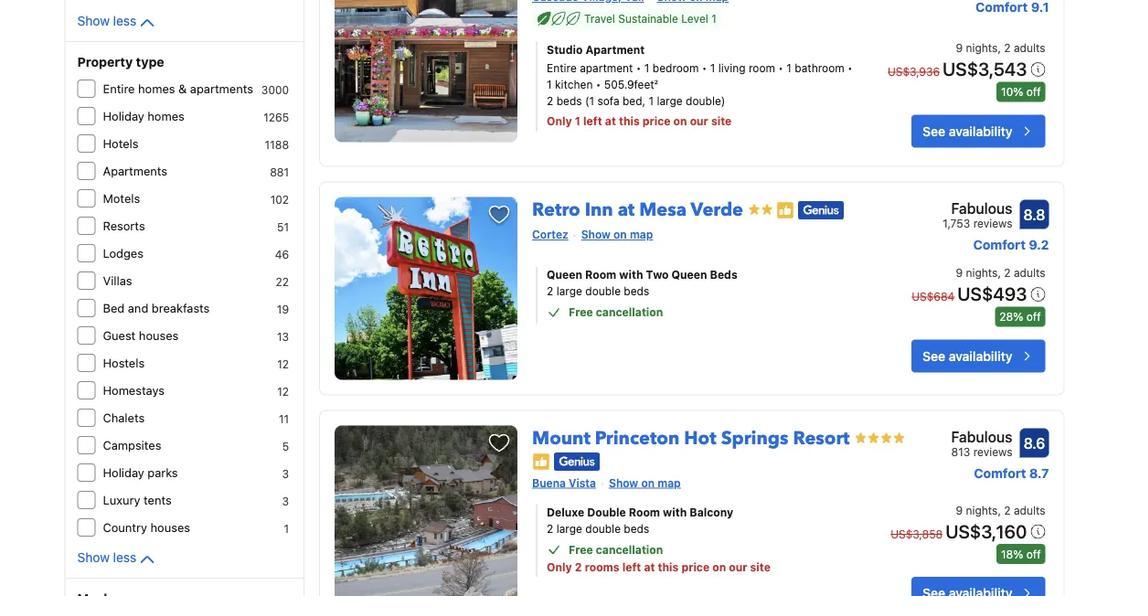 Task type: vqa. For each thing, say whether or not it's contained in the screenshot.
middle adults
yes



Task type: describe. For each thing, give the bounding box(es) containing it.
see availability for us$3,543
[[923, 124, 1013, 139]]

2 horizontal spatial at
[[644, 561, 655, 574]]

buena
[[533, 477, 566, 489]]

see availability for us$493
[[923, 349, 1013, 364]]

1 down 5
[[284, 522, 289, 535]]

studio
[[547, 44, 583, 56]]

verde
[[691, 197, 744, 222]]

buena vista
[[533, 477, 596, 489]]

see availability link for us$493
[[912, 340, 1046, 373]]

1 vertical spatial our
[[729, 561, 748, 574]]

availability for us$3,543
[[949, 124, 1013, 139]]

scored 8.6 element
[[1021, 429, 1050, 458]]

comfort for resort
[[975, 466, 1027, 481]]

1 right room
[[787, 62, 792, 75]]

1 9 from the top
[[957, 42, 963, 55]]

country
[[103, 521, 147, 535]]

double for princeton
[[586, 522, 621, 535]]

rooms
[[585, 561, 620, 574]]

9.2
[[1030, 237, 1050, 252]]

fabulous 1,753 reviews
[[943, 200, 1013, 230]]

9 nights , 2 adults for retro inn at mesa verde
[[957, 267, 1046, 280]]

room
[[749, 62, 776, 75]]

1 nights from the top
[[967, 42, 998, 55]]

• right bathroom
[[848, 62, 853, 75]]

1 horizontal spatial price
[[682, 561, 710, 574]]

deluxe double room with balcony
[[547, 506, 734, 519]]

country houses
[[103, 521, 190, 535]]

beds for inn
[[624, 285, 650, 298]]

holiday for holiday parks
[[103, 466, 144, 480]]

queen room with two queen beds link
[[547, 267, 856, 283]]

28%
[[1000, 311, 1024, 324]]

holiday parks
[[103, 466, 178, 480]]

show down inn
[[582, 228, 611, 241]]

this property is part of our preferred partner programme. it is committed to providing commendable service and good value. it will pay us a higher commission if you make a booking. image for resort
[[533, 453, 551, 471]]

505.9feet²
[[605, 78, 658, 91]]

on inside studio apartment entire apartment • 1 bedroom • 1 living room • 1 bathroom • 1 kitchen • 505.9feet² 2 beds (1 sofa bed, 1 large double) only 1 left at this price on our site
[[674, 115, 688, 128]]

2 inside studio apartment entire apartment • 1 bedroom • 1 living room • 1 bathroom • 1 kitchen • 505.9feet² 2 beds (1 sofa bed, 1 large double) only 1 left at this price on our site
[[547, 95, 554, 108]]

1 show less button from the top
[[77, 12, 158, 34]]

1 , from the top
[[998, 42, 1002, 55]]

bedroom
[[653, 62, 699, 75]]

tents
[[144, 494, 172, 507]]

price inside studio apartment entire apartment • 1 bedroom • 1 living room • 1 bathroom • 1 kitchen • 505.9feet² 2 beds (1 sofa bed, 1 large double) only 1 left at this price on our site
[[643, 115, 671, 128]]

1 left living
[[711, 62, 716, 75]]

vista
[[569, 477, 596, 489]]

studio apartment link
[[547, 42, 856, 58]]

1 vertical spatial left
[[623, 561, 642, 574]]

2 down cortez
[[547, 285, 554, 298]]

chalets
[[103, 411, 145, 425]]

only inside studio apartment entire apartment • 1 bedroom • 1 living room • 1 bathroom • 1 kitchen • 505.9feet² 2 beds (1 sofa bed, 1 large double) only 1 left at this price on our site
[[547, 115, 572, 128]]

queen room with two queen beds
[[547, 269, 738, 281]]

breakfasts
[[152, 301, 210, 315]]

lodges
[[103, 247, 144, 260]]

us$3,858
[[891, 528, 943, 541]]

10%
[[1002, 86, 1024, 98]]

adults for retro inn at mesa verde
[[1015, 267, 1046, 280]]

813
[[952, 446, 971, 459]]

double
[[588, 506, 626, 519]]

apartment
[[580, 62, 633, 75]]

1 horizontal spatial this
[[658, 561, 679, 574]]

see availability link for us$3,543
[[912, 115, 1046, 148]]

3000
[[262, 83, 289, 96]]

scored 8.8 element
[[1021, 200, 1050, 229]]

retro
[[533, 197, 581, 222]]

1 up 505.9feet²
[[645, 62, 650, 75]]

1 off from the top
[[1027, 86, 1042, 98]]

show less for second show less dropdown button from the bottom
[[77, 13, 136, 28]]

1,753
[[943, 217, 971, 230]]

8.6
[[1024, 435, 1046, 452]]

, for verde
[[998, 267, 1002, 280]]

guest
[[103, 329, 136, 343]]

13
[[277, 330, 289, 343]]

luxury tents
[[103, 494, 172, 507]]

resort
[[794, 426, 850, 451]]

2 left rooms
[[575, 561, 582, 574]]

us$684
[[912, 291, 955, 303]]

deluxe
[[547, 506, 585, 519]]

cancellation for inn
[[596, 306, 664, 319]]

8.8
[[1024, 206, 1046, 223]]

us$3,160
[[946, 521, 1028, 542]]

1 horizontal spatial site
[[751, 561, 771, 574]]

19
[[277, 303, 289, 316]]

3 for holiday parks
[[282, 467, 289, 480]]

apartments
[[190, 82, 253, 96]]

retro inn at mesa verde link
[[533, 190, 744, 222]]

1188
[[265, 138, 289, 151]]

• right room
[[779, 62, 784, 75]]

1 down kitchen
[[575, 115, 581, 128]]

• up 505.9feet²
[[637, 62, 642, 75]]

homestays
[[103, 384, 165, 398]]

show up deluxe double room with balcony
[[609, 477, 639, 489]]

adults for mount princeton hot springs resort
[[1015, 504, 1046, 517]]

off for retro inn at mesa verde
[[1027, 311, 1042, 324]]

property
[[77, 54, 133, 70]]

nights for resort
[[967, 504, 998, 517]]

11
[[279, 413, 289, 425]]

this property is part of our preferred partner programme. it is committed to providing commendable service and good value. it will pay us a higher commission if you make a booking. image for verde
[[777, 201, 795, 220]]

2 up us$3,543
[[1005, 42, 1011, 55]]

off for mount princeton hot springs resort
[[1027, 548, 1042, 561]]

and
[[128, 301, 149, 315]]

level
[[682, 12, 709, 25]]

see for us$3,543
[[923, 124, 946, 139]]

free cancellation for inn
[[569, 306, 664, 319]]

fabulous element for verde
[[943, 197, 1013, 219]]

9 nights , 2 adults for mount princeton hot springs resort
[[957, 504, 1046, 517]]

two
[[646, 269, 669, 281]]

fabulous 813 reviews
[[952, 428, 1013, 459]]

mount princeton hot springs resort link
[[533, 419, 850, 451]]

deluxe double room with balcony link
[[547, 504, 856, 521]]

campsites
[[103, 439, 161, 452]]

motels
[[103, 192, 140, 205]]

bathroom
[[795, 62, 845, 75]]

1 9 nights , 2 adults from the top
[[957, 42, 1046, 55]]

this inside studio apartment entire apartment • 1 bedroom • 1 living room • 1 bathroom • 1 kitchen • 505.9feet² 2 beds (1 sofa bed, 1 large double) only 1 left at this price on our site
[[619, 115, 640, 128]]

(1
[[585, 95, 595, 108]]

hot
[[685, 426, 717, 451]]

• down studio apartment link on the top of page
[[702, 62, 708, 75]]

our inside studio apartment entire apartment • 1 bedroom • 1 living room • 1 bathroom • 1 kitchen • 505.9feet² 2 beds (1 sofa bed, 1 large double) only 1 left at this price on our site
[[690, 115, 709, 128]]

18% off
[[1002, 548, 1042, 561]]

studio apartment entire apartment • 1 bedroom • 1 living room • 1 bathroom • 1 kitchen • 505.9feet² 2 beds (1 sofa bed, 1 large double) only 1 left at this price on our site
[[547, 44, 853, 128]]

2 only from the top
[[547, 561, 572, 574]]

site inside studio apartment entire apartment • 1 bedroom • 1 living room • 1 bathroom • 1 kitchen • 505.9feet² 2 beds (1 sofa bed, 1 large double) only 1 left at this price on our site
[[712, 115, 732, 128]]

on down balcony
[[713, 561, 727, 574]]

show down the country
[[77, 550, 110, 565]]

1 vertical spatial with
[[663, 506, 687, 519]]

on up deluxe double room with balcony
[[642, 477, 655, 489]]

sofa
[[598, 95, 620, 108]]

free for mount
[[569, 543, 594, 556]]

beds
[[710, 269, 738, 281]]

18%
[[1002, 548, 1024, 561]]

resorts
[[103, 219, 145, 233]]

3 for luxury tents
[[282, 495, 289, 508]]



Task type: locate. For each thing, give the bounding box(es) containing it.
9 nights , 2 adults up us$3,160
[[957, 504, 1046, 517]]

881
[[270, 166, 289, 178]]

2 , from the top
[[998, 267, 1002, 280]]

houses for country houses
[[150, 521, 190, 535]]

0 vertical spatial fabulous element
[[943, 197, 1013, 219]]

double)
[[686, 95, 726, 108]]

1 availability from the top
[[949, 124, 1013, 139]]

availability for us$493
[[949, 349, 1013, 364]]

mesa
[[640, 197, 687, 222]]

off right '10%'
[[1027, 86, 1042, 98]]

0 vertical spatial site
[[712, 115, 732, 128]]

1 vertical spatial at
[[618, 197, 635, 222]]

comfort 9.2
[[974, 237, 1050, 252]]

0 vertical spatial this
[[619, 115, 640, 128]]

travel sustainable level 1
[[585, 12, 717, 25]]

us$493
[[958, 283, 1028, 305]]

show less button down the country
[[77, 549, 158, 571]]

2 large double beds down double in the bottom right of the page
[[547, 522, 650, 535]]

, up us$3,543
[[998, 42, 1002, 55]]

show less up property
[[77, 13, 136, 28]]

2 adults from the top
[[1015, 267, 1046, 280]]

2 up us$3,160
[[1005, 504, 1011, 517]]

0 vertical spatial see availability
[[923, 124, 1013, 139]]

0 vertical spatial free cancellation
[[569, 306, 664, 319]]

fabulous element for resort
[[952, 426, 1013, 448]]

1 vertical spatial 9
[[957, 267, 963, 280]]

1 free from the top
[[569, 306, 594, 319]]

2 vertical spatial off
[[1027, 548, 1042, 561]]

12 for hostels
[[277, 358, 289, 371]]

left right rooms
[[623, 561, 642, 574]]

1 vertical spatial 12
[[277, 385, 289, 398]]

1 horizontal spatial map
[[658, 477, 681, 489]]

map for hot
[[658, 477, 681, 489]]

off right 28%
[[1027, 311, 1042, 324]]

1 vertical spatial double
[[586, 522, 621, 535]]

reviews up 'comfort 9.2'
[[974, 217, 1013, 230]]

1 12 from the top
[[277, 358, 289, 371]]

3 9 from the top
[[957, 504, 963, 517]]

0 vertical spatial houses
[[139, 329, 179, 343]]

double
[[586, 285, 621, 298], [586, 522, 621, 535]]

0 vertical spatial show less button
[[77, 12, 158, 34]]

2 12 from the top
[[277, 385, 289, 398]]

show on map for inn
[[582, 228, 654, 241]]

only left rooms
[[547, 561, 572, 574]]

0 vertical spatial see availability link
[[912, 115, 1046, 148]]

9 nights , 2 adults
[[957, 42, 1046, 55], [957, 267, 1046, 280], [957, 504, 1046, 517]]

sustainable
[[619, 12, 679, 25]]

2 show less from the top
[[77, 550, 136, 565]]

villas
[[103, 274, 132, 288]]

1 vertical spatial see availability
[[923, 349, 1013, 364]]

retro inn at mesa verde image
[[335, 197, 518, 380]]

cancellation
[[596, 306, 664, 319], [596, 543, 664, 556]]

1 reviews from the top
[[974, 217, 1013, 230]]

2 large double beds for princeton
[[547, 522, 650, 535]]

1 see availability link from the top
[[912, 115, 1046, 148]]

entire
[[547, 62, 577, 75], [103, 82, 135, 96]]

0 vertical spatial adults
[[1015, 42, 1046, 55]]

0 vertical spatial 12
[[277, 358, 289, 371]]

1 left kitchen
[[547, 78, 552, 91]]

1 vertical spatial off
[[1027, 311, 1042, 324]]

homes for entire
[[138, 82, 175, 96]]

houses down tents
[[150, 521, 190, 535]]

bed,
[[623, 95, 646, 108]]

fabulous element up comfort 8.7
[[952, 426, 1013, 448]]

see availability link down 28%
[[912, 340, 1046, 373]]

12 up 11
[[277, 385, 289, 398]]

beds down kitchen
[[557, 95, 582, 108]]

reviews
[[974, 217, 1013, 230], [974, 446, 1013, 459]]

less for first show less dropdown button from the bottom
[[113, 550, 136, 565]]

apartment
[[586, 44, 645, 56]]

map
[[630, 228, 654, 241], [658, 477, 681, 489]]

only down kitchen
[[547, 115, 572, 128]]

12 down 13
[[277, 358, 289, 371]]

travel
[[585, 12, 616, 25]]

0 vertical spatial room
[[586, 269, 617, 281]]

3 nights from the top
[[967, 504, 998, 517]]

0 vertical spatial with
[[620, 269, 644, 281]]

reviews up comfort 8.7
[[974, 446, 1013, 459]]

large
[[657, 95, 683, 108], [557, 285, 583, 298], [557, 522, 583, 535]]

show on map down inn
[[582, 228, 654, 241]]

0 vertical spatial 9
[[957, 42, 963, 55]]

1 see from the top
[[923, 124, 946, 139]]

2 show less button from the top
[[77, 549, 158, 571]]

3 , from the top
[[998, 504, 1002, 517]]

1 vertical spatial reviews
[[974, 446, 1013, 459]]

double down queen room with two queen beds
[[586, 285, 621, 298]]

2 large double beds
[[547, 285, 650, 298], [547, 522, 650, 535]]

show less for first show less dropdown button from the bottom
[[77, 550, 136, 565]]

0 vertical spatial 3
[[282, 467, 289, 480]]

only
[[547, 115, 572, 128], [547, 561, 572, 574]]

our down balcony
[[729, 561, 748, 574]]

large down bedroom
[[657, 95, 683, 108]]

1 cancellation from the top
[[596, 306, 664, 319]]

8.7
[[1030, 466, 1050, 481]]

on down double)
[[674, 115, 688, 128]]

see down us$3,936
[[923, 124, 946, 139]]

reviews inside 'fabulous 813 reviews'
[[974, 446, 1013, 459]]

show up property
[[77, 13, 110, 28]]

at inside studio apartment entire apartment • 1 bedroom • 1 living room • 1 bathroom • 1 kitchen • 505.9feet² 2 beds (1 sofa bed, 1 large double) only 1 left at this price on our site
[[605, 115, 616, 128]]

1 only from the top
[[547, 115, 572, 128]]

large for princeton
[[557, 522, 583, 535]]

map for at
[[630, 228, 654, 241]]

28% off
[[1000, 311, 1042, 324]]

retro inn at mesa verde
[[533, 197, 744, 222]]

availability down 28%
[[949, 349, 1013, 364]]

1 vertical spatial price
[[682, 561, 710, 574]]

homes down the &
[[148, 109, 185, 123]]

1 queen from the left
[[547, 269, 583, 281]]

double for inn
[[586, 285, 621, 298]]

show less down the country
[[77, 550, 136, 565]]

0 vertical spatial only
[[547, 115, 572, 128]]

1 horizontal spatial our
[[729, 561, 748, 574]]

0 vertical spatial cancellation
[[596, 306, 664, 319]]

0 vertical spatial reviews
[[974, 217, 1013, 230]]

1 vertical spatial comfort
[[975, 466, 1027, 481]]

0 horizontal spatial entire
[[103, 82, 135, 96]]

0 vertical spatial fabulous
[[952, 200, 1013, 217]]

us$3,543
[[943, 58, 1028, 80]]

see availability down '10%'
[[923, 124, 1013, 139]]

2 off from the top
[[1027, 311, 1042, 324]]

2 large double beds down queen room with two queen beds
[[547, 285, 650, 298]]

12
[[277, 358, 289, 371], [277, 385, 289, 398]]

2 free cancellation from the top
[[569, 543, 664, 556]]

see down us$684
[[923, 349, 946, 364]]

1 horizontal spatial at
[[618, 197, 635, 222]]

room
[[586, 269, 617, 281], [629, 506, 661, 519]]

1 double from the top
[[586, 285, 621, 298]]

1 vertical spatial show less
[[77, 550, 136, 565]]

1
[[712, 12, 717, 25], [645, 62, 650, 75], [711, 62, 716, 75], [787, 62, 792, 75], [547, 78, 552, 91], [649, 95, 654, 108], [575, 115, 581, 128], [284, 522, 289, 535]]

bed and breakfasts
[[103, 301, 210, 315]]

nights for verde
[[967, 267, 998, 280]]

reviews for mount princeton hot springs resort
[[974, 446, 1013, 459]]

this property is part of our preferred partner programme. it is committed to providing commendable service and good value. it will pay us a higher commission if you make a booking. image
[[533, 453, 551, 471]]

free cancellation for princeton
[[569, 543, 664, 556]]

1 vertical spatial 3
[[282, 495, 289, 508]]

balcony
[[690, 506, 734, 519]]

this down deluxe double room with balcony
[[658, 561, 679, 574]]

price down deluxe double room with balcony link on the bottom of the page
[[682, 561, 710, 574]]

left
[[584, 115, 603, 128], [623, 561, 642, 574]]

1 vertical spatial see availability link
[[912, 340, 1046, 373]]

0 horizontal spatial left
[[584, 115, 603, 128]]

0 vertical spatial free
[[569, 306, 594, 319]]

9 up us$3,543
[[957, 42, 963, 55]]

1 see availability from the top
[[923, 124, 1013, 139]]

1 vertical spatial this
[[658, 561, 679, 574]]

9 for retro inn at mesa verde
[[957, 267, 963, 280]]

cancellation for princeton
[[596, 543, 664, 556]]

1 horizontal spatial entire
[[547, 62, 577, 75]]

0 horizontal spatial this
[[619, 115, 640, 128]]

show less
[[77, 13, 136, 28], [77, 550, 136, 565]]

0 vertical spatial comfort
[[974, 237, 1026, 252]]

see availability
[[923, 124, 1013, 139], [923, 349, 1013, 364]]

1 less from the top
[[113, 13, 136, 28]]

see availability down 28%
[[923, 349, 1013, 364]]

fabulous up 1,753
[[952, 200, 1013, 217]]

2 vertical spatial nights
[[967, 504, 998, 517]]

12 for homestays
[[277, 385, 289, 398]]

entire inside studio apartment entire apartment • 1 bedroom • 1 living room • 1 bathroom • 1 kitchen • 505.9feet² 2 beds (1 sofa bed, 1 large double) only 1 left at this price on our site
[[547, 62, 577, 75]]

2 vertical spatial at
[[644, 561, 655, 574]]

at right rooms
[[644, 561, 655, 574]]

1 right the level
[[712, 12, 717, 25]]

0 vertical spatial our
[[690, 115, 709, 128]]

at
[[605, 115, 616, 128], [618, 197, 635, 222], [644, 561, 655, 574]]

1 adults from the top
[[1015, 42, 1046, 55]]

nights up us$493
[[967, 267, 998, 280]]

1 vertical spatial room
[[629, 506, 661, 519]]

queen
[[547, 269, 583, 281], [672, 269, 708, 281]]

1 vertical spatial nights
[[967, 267, 998, 280]]

2 holiday from the top
[[103, 466, 144, 480]]

1 vertical spatial free cancellation
[[569, 543, 664, 556]]

1 holiday from the top
[[103, 109, 144, 123]]

free up rooms
[[569, 543, 594, 556]]

1 free cancellation from the top
[[569, 306, 664, 319]]

0 vertical spatial 9 nights , 2 adults
[[957, 42, 1046, 55]]

see for us$493
[[923, 349, 946, 364]]

availability down '10%'
[[949, 124, 1013, 139]]

1 2 large double beds from the top
[[547, 285, 650, 298]]

living
[[719, 62, 746, 75]]

queen right two
[[672, 269, 708, 281]]

show on map for princeton
[[609, 477, 681, 489]]

1 3 from the top
[[282, 467, 289, 480]]

2 reviews from the top
[[974, 446, 1013, 459]]

our down double)
[[690, 115, 709, 128]]

large down deluxe
[[557, 522, 583, 535]]

less for second show less dropdown button from the bottom
[[113, 13, 136, 28]]

2 vertical spatial ,
[[998, 504, 1002, 517]]

adults down 8.7
[[1015, 504, 1046, 517]]

left inside studio apartment entire apartment • 1 bedroom • 1 living room • 1 bathroom • 1 kitchen • 505.9feet² 2 beds (1 sofa bed, 1 large double) only 1 left at this price on our site
[[584, 115, 603, 128]]

0 vertical spatial beds
[[557, 95, 582, 108]]

0 horizontal spatial at
[[605, 115, 616, 128]]

2 vertical spatial large
[[557, 522, 583, 535]]

2 vertical spatial 9
[[957, 504, 963, 517]]

with left balcony
[[663, 506, 687, 519]]

2 fabulous from the top
[[952, 428, 1013, 446]]

9 nights , 2 adults up us$3,543
[[957, 42, 1046, 55]]

•
[[637, 62, 642, 75], [702, 62, 708, 75], [779, 62, 784, 75], [848, 62, 853, 75], [596, 78, 601, 91]]

1 vertical spatial entire
[[103, 82, 135, 96]]

0 horizontal spatial map
[[630, 228, 654, 241]]

3
[[282, 467, 289, 480], [282, 495, 289, 508]]

1 vertical spatial free
[[569, 543, 594, 556]]

2 nights from the top
[[967, 267, 998, 280]]

1 vertical spatial availability
[[949, 349, 1013, 364]]

cortez
[[533, 228, 569, 241]]

parks
[[148, 466, 178, 480]]

less down the country
[[113, 550, 136, 565]]

0 vertical spatial availability
[[949, 124, 1013, 139]]

adults down 9.2
[[1015, 267, 1046, 280]]

1 right bed,
[[649, 95, 654, 108]]

0 vertical spatial off
[[1027, 86, 1042, 98]]

beds inside studio apartment entire apartment • 1 bedroom • 1 living room • 1 bathroom • 1 kitchen • 505.9feet² 2 beds (1 sofa bed, 1 large double) only 1 left at this price on our site
[[557, 95, 582, 108]]

luxury
[[103, 494, 140, 507]]

free down queen room with two queen beds
[[569, 306, 594, 319]]

vail run resort image
[[335, 0, 518, 142]]

holiday
[[103, 109, 144, 123], [103, 466, 144, 480]]

2 2 large double beds from the top
[[547, 522, 650, 535]]

9 for mount princeton hot springs resort
[[957, 504, 963, 517]]

genius discounts available at this property. image
[[799, 201, 844, 220], [799, 201, 844, 220], [554, 453, 600, 471], [554, 453, 600, 471]]

springs
[[722, 426, 789, 451]]

1 vertical spatial beds
[[624, 285, 650, 298]]

reviews inside fabulous 1,753 reviews
[[974, 217, 1013, 230]]

1 vertical spatial see
[[923, 349, 946, 364]]

this property is part of our preferred partner programme. it is committed to providing commendable service and good value. it will pay us a higher commission if you make a booking. image
[[777, 201, 795, 220], [777, 201, 795, 220], [533, 453, 551, 471]]

0 horizontal spatial room
[[586, 269, 617, 281]]

beds for princeton
[[624, 522, 650, 535]]

0 vertical spatial holiday
[[103, 109, 144, 123]]

kitchen
[[555, 78, 593, 91]]

guest houses
[[103, 329, 179, 343]]

site down deluxe double room with balcony link on the bottom of the page
[[751, 561, 771, 574]]

2 vertical spatial adults
[[1015, 504, 1046, 517]]

apartments
[[103, 164, 168, 178]]

0 vertical spatial left
[[584, 115, 603, 128]]

nights up us$3,160
[[967, 504, 998, 517]]

large inside studio apartment entire apartment • 1 bedroom • 1 living room • 1 bathroom • 1 kitchen • 505.9feet² 2 beds (1 sofa bed, 1 large double) only 1 left at this price on our site
[[657, 95, 683, 108]]

homes inside entire homes & apartments 3000
[[138, 82, 175, 96]]

0 vertical spatial at
[[605, 115, 616, 128]]

2 less from the top
[[113, 550, 136, 565]]

0 vertical spatial ,
[[998, 42, 1002, 55]]

show on map
[[582, 228, 654, 241], [609, 477, 681, 489]]

0 horizontal spatial price
[[643, 115, 671, 128]]

1 vertical spatial map
[[658, 477, 681, 489]]

0 vertical spatial nights
[[967, 42, 998, 55]]

on down retro inn at mesa verde
[[614, 228, 627, 241]]

us$3,936
[[888, 66, 941, 78]]

homes
[[138, 82, 175, 96], [148, 109, 185, 123]]

this down bed,
[[619, 115, 640, 128]]

see
[[923, 124, 946, 139], [923, 349, 946, 364]]

2 3 from the top
[[282, 495, 289, 508]]

2 see from the top
[[923, 349, 946, 364]]

0 vertical spatial 2 large double beds
[[547, 285, 650, 298]]

2 availability from the top
[[949, 349, 1013, 364]]

22
[[276, 275, 289, 288]]

, for resort
[[998, 504, 1002, 517]]

large for inn
[[557, 285, 583, 298]]

off right 18%
[[1027, 548, 1042, 561]]

holiday up hotels
[[103, 109, 144, 123]]

fabulous inside fabulous 1,753 reviews
[[952, 200, 1013, 217]]

1265
[[264, 111, 289, 124]]

double down double in the bottom right of the page
[[586, 522, 621, 535]]

our
[[690, 115, 709, 128], [729, 561, 748, 574]]

9 up us$493
[[957, 267, 963, 280]]

0 horizontal spatial with
[[620, 269, 644, 281]]

show less button up property type at the left of page
[[77, 12, 158, 34]]

• down apartment
[[596, 78, 601, 91]]

3 adults from the top
[[1015, 504, 1046, 517]]

51
[[277, 220, 289, 233]]

see availability link down '10%'
[[912, 115, 1046, 148]]

map up deluxe double room with balcony
[[658, 477, 681, 489]]

houses for guest houses
[[139, 329, 179, 343]]

1 vertical spatial holiday
[[103, 466, 144, 480]]

1 vertical spatial large
[[557, 285, 583, 298]]

free cancellation up rooms
[[569, 543, 664, 556]]

fabulous element
[[943, 197, 1013, 219], [952, 426, 1013, 448]]

3 9 nights , 2 adults from the top
[[957, 504, 1046, 517]]

type
[[136, 54, 164, 70]]

site down double)
[[712, 115, 732, 128]]

bed
[[103, 301, 125, 315]]

0 vertical spatial homes
[[138, 82, 175, 96]]

show on map up deluxe double room with balcony
[[609, 477, 681, 489]]

comfort for verde
[[974, 237, 1026, 252]]

1 vertical spatial fabulous element
[[952, 426, 1013, 448]]

show
[[77, 13, 110, 28], [582, 228, 611, 241], [609, 477, 639, 489], [77, 550, 110, 565]]

free cancellation
[[569, 306, 664, 319], [569, 543, 664, 556]]

1 vertical spatial show less button
[[77, 549, 158, 571]]

hostels
[[103, 356, 145, 370]]

inn
[[585, 197, 614, 222]]

less
[[113, 13, 136, 28], [113, 550, 136, 565]]

hotels
[[103, 137, 139, 150]]

houses down bed and breakfasts
[[139, 329, 179, 343]]

fabulous element up 'comfort 9.2'
[[943, 197, 1013, 219]]

1 vertical spatial houses
[[150, 521, 190, 535]]

46
[[275, 248, 289, 261]]

2 free from the top
[[569, 543, 594, 556]]

reviews for retro inn at mesa verde
[[974, 217, 1013, 230]]

1 vertical spatial less
[[113, 550, 136, 565]]

2 double from the top
[[586, 522, 621, 535]]

queen down cortez
[[547, 269, 583, 281]]

1 vertical spatial 9 nights , 2 adults
[[957, 267, 1046, 280]]

2 up us$493
[[1005, 267, 1011, 280]]

2 vertical spatial 9 nights , 2 adults
[[957, 504, 1046, 517]]

1 vertical spatial 2 large double beds
[[547, 522, 650, 535]]

0 vertical spatial show less
[[77, 13, 136, 28]]

1 horizontal spatial queen
[[672, 269, 708, 281]]

102
[[271, 193, 289, 206]]

1 fabulous from the top
[[952, 200, 1013, 217]]

property type
[[77, 54, 164, 70]]

less up property type at the left of page
[[113, 13, 136, 28]]

fabulous for verde
[[952, 200, 1013, 217]]

2 9 from the top
[[957, 267, 963, 280]]

0 vertical spatial show on map
[[582, 228, 654, 241]]

mount princeton hot springs resort image
[[335, 426, 518, 596]]

homes for holiday
[[148, 109, 185, 123]]

0 horizontal spatial site
[[712, 115, 732, 128]]

1 show less from the top
[[77, 13, 136, 28]]

3 off from the top
[[1027, 548, 1042, 561]]

entire down the studio
[[547, 62, 577, 75]]

large down cortez
[[557, 285, 583, 298]]

2 queen from the left
[[672, 269, 708, 281]]

0 horizontal spatial our
[[690, 115, 709, 128]]

, up us$493
[[998, 267, 1002, 280]]

with left two
[[620, 269, 644, 281]]

left down (1
[[584, 115, 603, 128]]

homes left the &
[[138, 82, 175, 96]]

2 down deluxe
[[547, 522, 554, 535]]

1 vertical spatial show on map
[[609, 477, 681, 489]]

1 vertical spatial ,
[[998, 267, 1002, 280]]

comfort 8.7
[[975, 466, 1050, 481]]

site
[[712, 115, 732, 128], [751, 561, 771, 574]]

fabulous up 813
[[952, 428, 1013, 446]]

2 see availability from the top
[[923, 349, 1013, 364]]

this
[[619, 115, 640, 128], [658, 561, 679, 574]]

5
[[282, 440, 289, 453]]

2 9 nights , 2 adults from the top
[[957, 267, 1046, 280]]

cancellation up rooms
[[596, 543, 664, 556]]

holiday for holiday homes
[[103, 109, 144, 123]]

0 vertical spatial less
[[113, 13, 136, 28]]

2 cancellation from the top
[[596, 543, 664, 556]]

room left two
[[586, 269, 617, 281]]

adults
[[1015, 42, 1046, 55], [1015, 267, 1046, 280], [1015, 504, 1046, 517]]

2 see availability link from the top
[[912, 340, 1046, 373]]

free for retro
[[569, 306, 594, 319]]

1 vertical spatial only
[[547, 561, 572, 574]]

price
[[643, 115, 671, 128], [682, 561, 710, 574]]

1 vertical spatial fabulous
[[952, 428, 1013, 446]]

entire inside entire homes & apartments 3000
[[103, 82, 135, 96]]

beds down queen room with two queen beds
[[624, 285, 650, 298]]

fabulous for resort
[[952, 428, 1013, 446]]

map down retro inn at mesa verde
[[630, 228, 654, 241]]

9 up us$3,160
[[957, 504, 963, 517]]

mount princeton hot springs resort
[[533, 426, 850, 451]]

at down sofa
[[605, 115, 616, 128]]

2 large double beds for inn
[[547, 285, 650, 298]]

only 2 rooms left at this price on our site
[[547, 561, 771, 574]]

0 vertical spatial see
[[923, 124, 946, 139]]

,
[[998, 42, 1002, 55], [998, 267, 1002, 280], [998, 504, 1002, 517]]

0 horizontal spatial queen
[[547, 269, 583, 281]]



